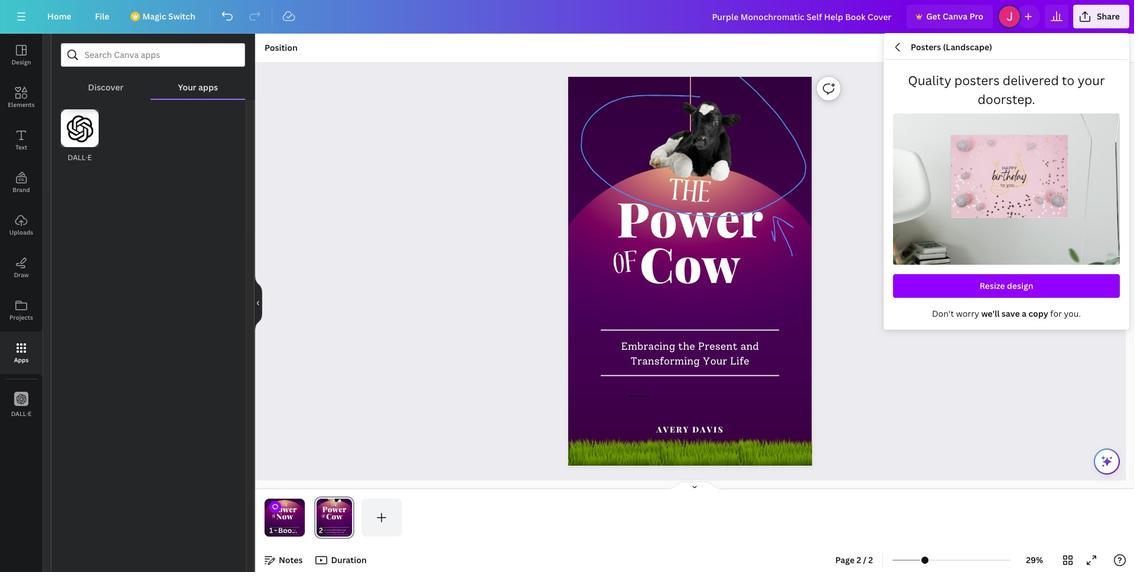 Task type: vqa. For each thing, say whether or not it's contained in the screenshot.
elements
yes



Task type: describe. For each thing, give the bounding box(es) containing it.
switch
[[168, 11, 195, 22]]

don't worry we'll save a copy for you.
[[933, 308, 1082, 319]]

get canva pro
[[927, 11, 984, 22]]

davis
[[693, 424, 725, 435]]

dm serif display
[[630, 394, 650, 398]]

avery davis
[[657, 424, 725, 435]]

file button
[[86, 5, 119, 28]]

elements button
[[0, 76, 43, 119]]

projects
[[9, 313, 33, 322]]

home
[[47, 11, 71, 22]]

resize design button
[[894, 274, 1121, 298]]

magic switch button
[[124, 5, 205, 28]]

hide pages image
[[667, 481, 723, 491]]

discover
[[88, 82, 124, 93]]

design
[[1008, 280, 1034, 291]]

power now
[[273, 504, 297, 522]]

apps
[[199, 82, 218, 93]]

worry
[[957, 308, 980, 319]]

duration button
[[312, 551, 372, 570]]

dall·e inside dall·e button
[[11, 409, 32, 418]]

share button
[[1074, 5, 1130, 28]]

(landscape)
[[944, 41, 993, 53]]

design button
[[0, 34, 43, 76]]

power cow
[[617, 186, 764, 295]]

power for cow
[[617, 186, 764, 250]]

0 horizontal spatial present
[[286, 529, 293, 531]]

of for of the
[[272, 513, 277, 521]]

get
[[927, 11, 941, 22]]

1 vertical spatial embracing the present and transforming your life
[[274, 529, 296, 534]]

1 horizontal spatial embracing the present and transforming your life
[[622, 340, 760, 367]]

cow
[[640, 231, 741, 295]]

of for of
[[612, 240, 641, 291]]

main menu bar
[[0, 0, 1135, 34]]

a
[[1023, 308, 1027, 319]]

serif
[[635, 394, 640, 398]]

avery
[[657, 424, 690, 435]]

quality posters delivered to your doorstep.
[[909, 72, 1106, 108]]

dall·e button
[[0, 384, 43, 426]]

pro
[[970, 11, 984, 22]]

1 horizontal spatial dall·e
[[68, 152, 92, 163]]

apps button
[[0, 332, 43, 374]]

draw
[[14, 271, 29, 279]]

resize
[[980, 280, 1006, 291]]

text button
[[0, 119, 43, 161]]

draw button
[[0, 246, 43, 289]]

Design title text field
[[703, 5, 903, 28]]

doorstep.
[[978, 91, 1036, 108]]

29% button
[[1016, 551, 1054, 570]]

posters
[[955, 72, 1000, 89]]

notes
[[279, 554, 303, 566]]

we'll
[[982, 308, 1000, 319]]

dm
[[630, 394, 634, 398]]

discover button
[[61, 67, 151, 99]]

your apps button
[[151, 67, 245, 99]]

copy
[[1029, 308, 1049, 319]]

29%
[[1027, 554, 1044, 566]]

magic switch
[[143, 11, 195, 22]]

hide image
[[255, 275, 262, 331]]



Task type: locate. For each thing, give the bounding box(es) containing it.
of
[[612, 240, 641, 291], [272, 513, 277, 521]]

of inside of the
[[272, 513, 277, 521]]

2 right /
[[869, 554, 874, 566]]

design
[[11, 58, 31, 66]]

0 vertical spatial embracing the present and transforming your life
[[622, 340, 760, 367]]

dall·e
[[68, 152, 92, 163], [11, 409, 32, 418]]

2 horizontal spatial your
[[703, 355, 728, 367]]

transforming down now
[[275, 532, 287, 534]]

1 horizontal spatial of
[[612, 240, 641, 291]]

file
[[95, 11, 109, 22]]

transforming up display at the right of the page
[[631, 355, 701, 367]]

1 vertical spatial and
[[293, 529, 296, 531]]

0 horizontal spatial embracing
[[274, 529, 282, 531]]

you.
[[1065, 308, 1082, 319]]

your inside 'button'
[[178, 82, 197, 93]]

embracing up display at the right of the page
[[622, 340, 676, 353]]

embracing the present and transforming your life
[[622, 340, 760, 367], [274, 529, 296, 534]]

page
[[836, 554, 855, 566]]

duration
[[331, 554, 367, 566]]

0 vertical spatial your
[[178, 82, 197, 93]]

1 2 from the left
[[857, 554, 862, 566]]

canva assistant image
[[1101, 455, 1115, 469]]

for
[[1051, 308, 1063, 319]]

0 horizontal spatial life
[[292, 532, 295, 534]]

1 horizontal spatial present
[[699, 340, 738, 353]]

Page title text field
[[328, 525, 333, 537]]

posters (landscape)
[[911, 41, 993, 53]]

posters
[[911, 41, 942, 53]]

1 vertical spatial transforming
[[275, 532, 287, 534]]

Search Canva apps search field
[[85, 44, 222, 66]]

1 horizontal spatial your
[[287, 532, 291, 534]]

your apps
[[178, 82, 218, 93]]

0 vertical spatial present
[[699, 340, 738, 353]]

notes button
[[260, 551, 308, 570]]

the inside of the
[[281, 501, 289, 509]]

2 vertical spatial your
[[287, 532, 291, 534]]

0 vertical spatial life
[[731, 355, 750, 367]]

magic
[[143, 11, 166, 22]]

delivered
[[1003, 72, 1060, 89]]

1 vertical spatial dall·e
[[11, 409, 32, 418]]

home link
[[38, 5, 81, 28]]

1 vertical spatial of
[[272, 513, 277, 521]]

2 left /
[[857, 554, 862, 566]]

apps
[[14, 356, 29, 364]]

embracing
[[622, 340, 676, 353], [274, 529, 282, 531]]

0 horizontal spatial power
[[273, 504, 297, 514]]

and
[[741, 340, 760, 353], [293, 529, 296, 531]]

page 2 / 2
[[836, 554, 874, 566]]

0 vertical spatial dall·e
[[68, 152, 92, 163]]

1 horizontal spatial life
[[731, 355, 750, 367]]

don't
[[933, 308, 955, 319]]

0 vertical spatial transforming
[[631, 355, 701, 367]]

uploads
[[9, 228, 33, 236]]

now
[[277, 511, 293, 522]]

the
[[667, 168, 713, 220], [679, 340, 696, 353], [281, 501, 289, 509], [283, 529, 286, 531]]

page 2 image
[[314, 499, 355, 537]]

projects button
[[0, 289, 43, 332]]

your
[[178, 82, 197, 93], [703, 355, 728, 367], [287, 532, 291, 534]]

1 horizontal spatial 2
[[869, 554, 874, 566]]

page 2 / 2 button
[[831, 551, 878, 570]]

0 horizontal spatial and
[[293, 529, 296, 531]]

position button
[[260, 38, 302, 57]]

0 horizontal spatial 2
[[857, 554, 862, 566]]

1 vertical spatial present
[[286, 529, 293, 531]]

1 horizontal spatial transforming
[[631, 355, 701, 367]]

share
[[1098, 11, 1121, 22]]

1 horizontal spatial embracing
[[622, 340, 676, 353]]

0 horizontal spatial of
[[272, 513, 277, 521]]

elements
[[8, 100, 35, 109]]

position
[[265, 42, 298, 53]]

1 vertical spatial life
[[292, 532, 295, 534]]

0 horizontal spatial embracing the present and transforming your life
[[274, 529, 296, 534]]

embracing down now
[[274, 529, 282, 531]]

save
[[1002, 308, 1021, 319]]

0 vertical spatial and
[[741, 340, 760, 353]]

quality
[[909, 72, 952, 89]]

brand
[[13, 186, 30, 194]]

1 vertical spatial embracing
[[274, 529, 282, 531]]

canva
[[943, 11, 968, 22]]

life
[[731, 355, 750, 367], [292, 532, 295, 534]]

1 vertical spatial power
[[273, 504, 297, 514]]

display
[[641, 394, 650, 398]]

your
[[1078, 72, 1106, 89]]

power
[[617, 186, 764, 250], [273, 504, 297, 514]]

1 vertical spatial your
[[703, 355, 728, 367]]

text
[[15, 143, 27, 151]]

brand button
[[0, 161, 43, 204]]

present
[[699, 340, 738, 353], [286, 529, 293, 531]]

1 horizontal spatial and
[[741, 340, 760, 353]]

to
[[1063, 72, 1075, 89]]

get canva pro button
[[907, 5, 994, 28]]

2
[[857, 554, 862, 566], [869, 554, 874, 566]]

uploads button
[[0, 204, 43, 246]]

side panel tab list
[[0, 34, 43, 426]]

0 horizontal spatial dall·e
[[11, 409, 32, 418]]

0 horizontal spatial transforming
[[275, 532, 287, 534]]

2 2 from the left
[[869, 554, 874, 566]]

of the
[[272, 501, 289, 521]]

0 vertical spatial power
[[617, 186, 764, 250]]

/
[[864, 554, 867, 566]]

resize design
[[980, 280, 1034, 291]]

0 vertical spatial of
[[612, 240, 641, 291]]

1 horizontal spatial power
[[617, 186, 764, 250]]

transforming
[[631, 355, 701, 367], [275, 532, 287, 534]]

power for now
[[273, 504, 297, 514]]

0 vertical spatial embracing
[[622, 340, 676, 353]]

0 horizontal spatial your
[[178, 82, 197, 93]]



